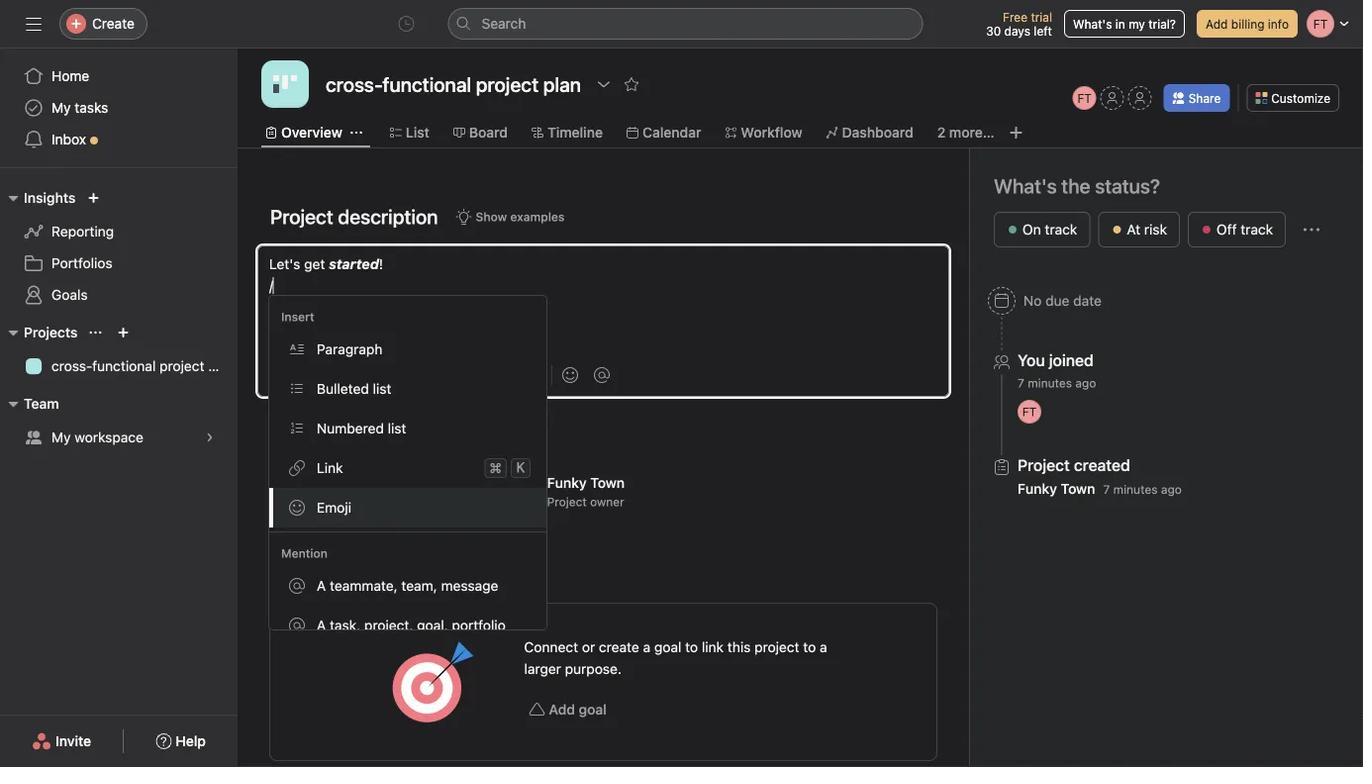 Task type: vqa. For each thing, say whether or not it's contained in the screenshot.
Create
yes



Task type: describe. For each thing, give the bounding box(es) containing it.
invite
[[56, 733, 91, 750]]

teams element
[[0, 386, 238, 457]]

billing
[[1232, 17, 1265, 31]]

ft button
[[1073, 86, 1097, 110]]

functional
[[92, 358, 156, 374]]

more…
[[950, 124, 995, 141]]

insights element
[[0, 180, 238, 315]]

funky
[[1018, 481, 1058, 497]]

what's the status?
[[994, 174, 1160, 198]]

my for my workspace
[[51, 429, 71, 446]]

numbered list
[[317, 420, 406, 437]]

at risk
[[1127, 221, 1167, 238]]

inbox link
[[12, 124, 226, 155]]

2 to from the left
[[803, 639, 816, 656]]

reporting
[[51, 223, 114, 240]]

show examples
[[476, 210, 565, 224]]

reporting link
[[12, 216, 226, 248]]

paragraph
[[317, 341, 383, 357]]

create
[[599, 639, 639, 656]]

add tab image
[[1009, 125, 1025, 141]]

purpose.
[[565, 661, 622, 677]]

mention
[[281, 547, 328, 560]]

insights button
[[0, 186, 76, 210]]

1 to from the left
[[685, 639, 698, 656]]

or
[[582, 639, 595, 656]]

search
[[482, 15, 526, 32]]

trial?
[[1149, 17, 1176, 31]]

help
[[176, 733, 206, 750]]

project created funky town 7 minutes ago
[[1018, 456, 1182, 497]]

workflow
[[741, 124, 803, 141]]

bold image
[[306, 369, 318, 381]]

projects
[[24, 324, 78, 341]]

portfolios link
[[12, 248, 226, 279]]

7 inside project created funky town 7 minutes ago
[[1104, 483, 1110, 497]]

team
[[24, 396, 59, 412]]

team,
[[401, 578, 437, 594]]

show
[[476, 210, 507, 224]]

0 horizontal spatial project
[[160, 358, 204, 374]]

portfolio
[[452, 617, 506, 634]]

the status?
[[1062, 174, 1160, 198]]

message
[[441, 578, 498, 594]]

my tasks link
[[12, 92, 226, 124]]

on
[[1023, 221, 1041, 238]]

minutes inside project created funky town 7 minutes ago
[[1114, 483, 1158, 497]]

no due date
[[1024, 293, 1102, 309]]

emoji option
[[269, 488, 547, 528]]

on track button
[[994, 212, 1091, 248]]

insert
[[281, 310, 314, 324]]

share
[[1189, 91, 1221, 105]]

tasks
[[75, 100, 108, 116]]

workflow link
[[725, 122, 803, 144]]

days
[[1005, 24, 1031, 38]]

town
[[1061, 481, 1096, 497]]

tab actions image
[[350, 127, 362, 139]]

share button
[[1164, 84, 1230, 112]]

show options, current sort, top image
[[90, 327, 101, 339]]

goals
[[51, 287, 88, 303]]

search button
[[448, 8, 923, 40]]

this
[[728, 639, 751, 656]]

date
[[1074, 293, 1102, 309]]

task,
[[330, 617, 361, 634]]

list for bulleted list
[[373, 381, 391, 397]]

goal inside button
[[579, 702, 607, 718]]

at mention image
[[594, 367, 610, 383]]

workspace
[[75, 429, 143, 446]]

funky town
[[547, 475, 625, 491]]

you joined 7 minutes ago
[[1018, 351, 1097, 390]]

teammate,
[[330, 578, 398, 594]]

off track
[[1217, 221, 1274, 238]]

project inside the connect or create a goal to link this project to a larger purpose.
[[755, 639, 800, 656]]

more actions image
[[1304, 222, 1320, 238]]

insights
[[24, 190, 76, 206]]

customize
[[1272, 91, 1331, 105]]

emoji
[[317, 500, 351, 516]]

overview
[[281, 124, 342, 141]]

funky town link
[[1018, 481, 1096, 497]]

italics image
[[338, 369, 350, 381]]

list link
[[390, 122, 430, 144]]

calendar
[[643, 124, 702, 141]]

dashboard
[[842, 124, 914, 141]]

add goal
[[549, 702, 607, 718]]

project created
[[1018, 456, 1131, 475]]

2 more…
[[937, 124, 995, 141]]

2 more… button
[[937, 122, 995, 144]]

goals link
[[12, 279, 226, 311]]

link
[[317, 460, 343, 476]]

goal,
[[417, 617, 448, 634]]

track for off track
[[1241, 221, 1274, 238]]

board image
[[273, 72, 297, 96]]

cross-functional project plan
[[51, 358, 235, 374]]

inbox
[[51, 131, 86, 148]]

connected goals
[[269, 569, 420, 593]]

underline image
[[369, 369, 381, 381]]

show examples button
[[447, 203, 574, 231]]

free
[[1003, 10, 1028, 24]]

numbered
[[317, 420, 384, 437]]



Task type: locate. For each thing, give the bounding box(es) containing it.
my workspace
[[51, 429, 143, 446]]

what's for what's in my trial?
[[1073, 17, 1112, 31]]

off track button
[[1188, 212, 1286, 248]]

1 vertical spatial minutes
[[1114, 483, 1158, 497]]

ago inside project created funky town 7 minutes ago
[[1161, 483, 1182, 497]]

show options image
[[596, 76, 612, 92]]

let's get started ! /
[[269, 256, 383, 294]]

⌘
[[489, 460, 502, 476]]

2 my from the top
[[51, 429, 71, 446]]

connect or create a goal to link this project to a larger purpose.
[[524, 639, 827, 677]]

global element
[[0, 49, 238, 167]]

no
[[1024, 293, 1042, 309]]

ft down 'what's in my trial?' button
[[1078, 91, 1092, 105]]

project,
[[364, 617, 413, 634]]

what's up on
[[994, 174, 1057, 198]]

add to starred image
[[624, 76, 640, 92]]

project roles
[[269, 431, 381, 454]]

my tasks
[[51, 100, 108, 116]]

project left plan
[[160, 358, 204, 374]]

board
[[469, 124, 508, 141]]

1 vertical spatial ago
[[1161, 483, 1182, 497]]

examples
[[510, 210, 565, 224]]

list right bulleted at the left
[[373, 381, 391, 397]]

0 vertical spatial add
[[1206, 17, 1228, 31]]

to
[[685, 639, 698, 656], [803, 639, 816, 656]]

1 horizontal spatial add
[[1206, 17, 1228, 31]]

1 vertical spatial add
[[549, 702, 575, 718]]

my workspace link
[[12, 422, 226, 454]]

list
[[373, 381, 391, 397], [388, 420, 406, 437]]

off
[[1217, 221, 1237, 238]]

started
[[329, 256, 379, 272]]

timeline link
[[532, 122, 603, 144]]

a task, project, goal, portfolio
[[317, 617, 506, 634]]

1 horizontal spatial track
[[1241, 221, 1274, 238]]

connect
[[524, 639, 578, 656]]

track right on
[[1045, 221, 1078, 238]]

home link
[[12, 60, 226, 92]]

calendar link
[[627, 122, 702, 144]]

you
[[1018, 351, 1045, 370]]

trial
[[1031, 10, 1053, 24]]

1 horizontal spatial 7
[[1104, 483, 1110, 497]]

invite button
[[19, 724, 104, 759]]

to right this
[[803, 639, 816, 656]]

larger
[[524, 661, 561, 677]]

7 inside you joined 7 minutes ago
[[1018, 376, 1025, 390]]

0 horizontal spatial what's
[[994, 174, 1057, 198]]

my for my tasks
[[51, 100, 71, 116]]

1 horizontal spatial ft
[[1078, 91, 1092, 105]]

history image
[[399, 16, 414, 32]]

30
[[986, 24, 1001, 38]]

projects element
[[0, 315, 238, 386]]

toolbar
[[261, 353, 950, 389]]

0 vertical spatial project
[[160, 358, 204, 374]]

track for on track
[[1045, 221, 1078, 238]]

hide sidebar image
[[26, 16, 42, 32]]

emoji image
[[562, 367, 578, 383]]

list
[[406, 124, 430, 141]]

1 horizontal spatial what's
[[1073, 17, 1112, 31]]

1 vertical spatial what's
[[994, 174, 1057, 198]]

what's in my trial?
[[1073, 17, 1176, 31]]

k
[[517, 460, 525, 476]]

0 vertical spatial a
[[317, 578, 326, 594]]

0 vertical spatial my
[[51, 100, 71, 116]]

my
[[51, 100, 71, 116], [51, 429, 71, 446]]

minutes right 'town'
[[1114, 483, 1158, 497]]

my
[[1129, 17, 1146, 31]]

2 a from the top
[[317, 617, 326, 634]]

1 vertical spatial my
[[51, 429, 71, 446]]

let's
[[269, 256, 300, 272]]

joined
[[1049, 351, 1094, 370]]

ago right 'town'
[[1161, 483, 1182, 497]]

0 horizontal spatial ft
[[1023, 405, 1037, 419]]

1 vertical spatial a
[[317, 617, 326, 634]]

ago down 'joined'
[[1076, 376, 1097, 390]]

a teammate, team, message
[[317, 578, 498, 594]]

None text field
[[321, 66, 586, 102]]

document
[[257, 253, 950, 353]]

1 horizontal spatial project
[[755, 639, 800, 656]]

7 down 'you'
[[1018, 376, 1025, 390]]

create button
[[59, 8, 147, 40]]

track inside button
[[1241, 221, 1274, 238]]

/
[[269, 278, 273, 294]]

1 a from the top
[[317, 578, 326, 594]]

1 a from the left
[[643, 639, 651, 656]]

0 vertical spatial what's
[[1073, 17, 1112, 31]]

list right numbered
[[388, 420, 406, 437]]

what's for what's the status?
[[994, 174, 1057, 198]]

my down team at the left bottom of the page
[[51, 429, 71, 446]]

a
[[317, 578, 326, 594], [317, 617, 326, 634]]

0 vertical spatial 7
[[1018, 376, 1025, 390]]

1 track from the left
[[1045, 221, 1078, 238]]

1 vertical spatial ft
[[1023, 405, 1037, 419]]

overview link
[[265, 122, 342, 144]]

goal inside the connect or create a goal to link this project to a larger purpose.
[[654, 639, 682, 656]]

minutes
[[1028, 376, 1072, 390], [1114, 483, 1158, 497]]

track inside button
[[1045, 221, 1078, 238]]

cross-functional project plan link
[[12, 351, 235, 382]]

due
[[1046, 293, 1070, 309]]

new project or portfolio image
[[117, 327, 129, 339]]

project
[[547, 495, 587, 509]]

ft down you joined 7 minutes ago
[[1023, 405, 1037, 419]]

portfolios
[[51, 255, 113, 271]]

goal
[[654, 639, 682, 656], [579, 702, 607, 718]]

0 vertical spatial ft
[[1078, 91, 1092, 105]]

projects button
[[0, 321, 78, 345]]

customize button
[[1247, 84, 1340, 112]]

0 horizontal spatial a
[[643, 639, 651, 656]]

2 track from the left
[[1241, 221, 1274, 238]]

to left "link"
[[685, 639, 698, 656]]

new image
[[88, 192, 99, 204]]

no due date button
[[979, 283, 1111, 319]]

1 horizontal spatial a
[[820, 639, 827, 656]]

2 a from the left
[[820, 639, 827, 656]]

document containing let's get
[[257, 253, 950, 353]]

list for numbered list
[[388, 420, 406, 437]]

add
[[1206, 17, 1228, 31], [549, 702, 575, 718]]

1 my from the top
[[51, 100, 71, 116]]

minutes inside you joined 7 minutes ago
[[1028, 376, 1072, 390]]

0 horizontal spatial ago
[[1076, 376, 1097, 390]]

search list box
[[448, 8, 923, 40]]

ago
[[1076, 376, 1097, 390], [1161, 483, 1182, 497]]

7 right 'town'
[[1104, 483, 1110, 497]]

a right this
[[820, 639, 827, 656]]

1 horizontal spatial minutes
[[1114, 483, 1158, 497]]

1 vertical spatial goal
[[579, 702, 607, 718]]

0 vertical spatial list
[[373, 381, 391, 397]]

track right off
[[1241, 221, 1274, 238]]

on track
[[1023, 221, 1078, 238]]

1 vertical spatial 7
[[1104, 483, 1110, 497]]

see details, my workspace image
[[204, 432, 216, 444]]

home
[[51, 68, 89, 84]]

free trial 30 days left
[[986, 10, 1053, 38]]

0 vertical spatial goal
[[654, 639, 682, 656]]

ago inside you joined 7 minutes ago
[[1076, 376, 1097, 390]]

my inside teams element
[[51, 429, 71, 446]]

add down larger
[[549, 702, 575, 718]]

cross-
[[51, 358, 92, 374]]

ft
[[1078, 91, 1092, 105], [1023, 405, 1037, 419]]

0 horizontal spatial add
[[549, 702, 575, 718]]

goal left "link"
[[654, 639, 682, 656]]

what's left in at right top
[[1073, 17, 1112, 31]]

my left tasks
[[51, 100, 71, 116]]

add left billing
[[1206, 17, 1228, 31]]

add for add billing info
[[1206, 17, 1228, 31]]

add goal button
[[524, 692, 612, 728]]

1 vertical spatial list
[[388, 420, 406, 437]]

what's inside button
[[1073, 17, 1112, 31]]

minutes down you joined button
[[1028, 376, 1072, 390]]

a for a teammate, team, message
[[317, 578, 326, 594]]

0 horizontal spatial goal
[[579, 702, 607, 718]]

project right this
[[755, 639, 800, 656]]

add billing info button
[[1197, 10, 1298, 38]]

ft inside button
[[1078, 91, 1092, 105]]

track
[[1045, 221, 1078, 238], [1241, 221, 1274, 238]]

0 horizontal spatial minutes
[[1028, 376, 1072, 390]]

1 horizontal spatial goal
[[654, 639, 682, 656]]

0 vertical spatial ago
[[1076, 376, 1097, 390]]

0 vertical spatial minutes
[[1028, 376, 1072, 390]]

goal down purpose.
[[579, 702, 607, 718]]

1 horizontal spatial ago
[[1161, 483, 1182, 497]]

a right create
[[643, 639, 651, 656]]

add for add goal
[[549, 702, 575, 718]]

a down mention
[[317, 578, 326, 594]]

what's in my trial? button
[[1064, 10, 1185, 38]]

a left task,
[[317, 617, 326, 634]]

0 horizontal spatial 7
[[1018, 376, 1025, 390]]

a for a task, project, goal, portfolio
[[317, 617, 326, 634]]

a
[[643, 639, 651, 656], [820, 639, 827, 656]]

Project description title text field
[[257, 196, 443, 238]]

!
[[379, 256, 383, 272]]

1 vertical spatial project
[[755, 639, 800, 656]]

2
[[937, 124, 946, 141]]

risk
[[1145, 221, 1167, 238]]

1 horizontal spatial to
[[803, 639, 816, 656]]

in
[[1116, 17, 1126, 31]]

0 horizontal spatial to
[[685, 639, 698, 656]]

0 horizontal spatial track
[[1045, 221, 1078, 238]]

my inside the global element
[[51, 100, 71, 116]]



